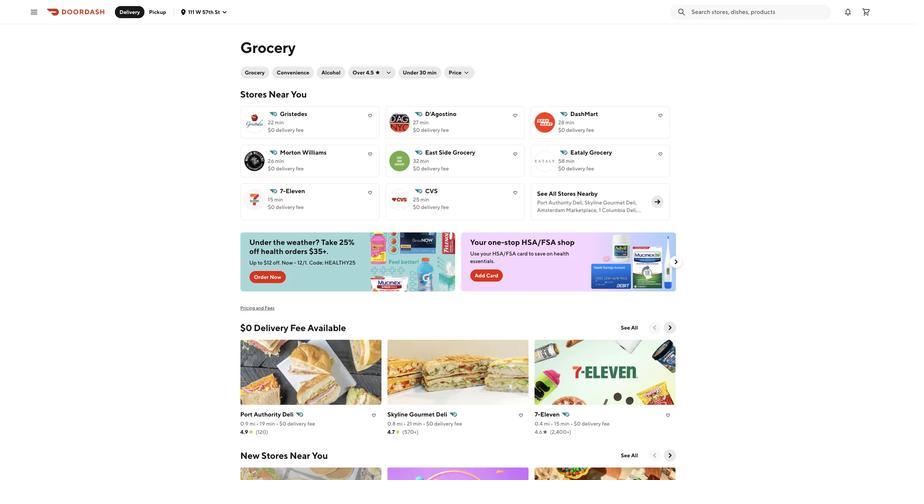 Task type: vqa. For each thing, say whether or not it's contained in the screenshot.
right Reviews
no



Task type: locate. For each thing, give the bounding box(es) containing it.
now inside button
[[270, 274, 281, 280]]

$0 inside 25 min $0 delivery fee
[[413, 204, 420, 210]]

min inside 15 min $0 delivery fee
[[274, 197, 283, 203]]

fee for d'agostino
[[441, 127, 449, 133]]

gourmet up 0.8 mi • 21 min • $​0 delivery fee
[[409, 411, 435, 418]]

hsa/fsa up save
[[522, 238, 556, 247]]

under for under the weather? take 25% off health orders $35+.
[[250, 238, 272, 247]]

min right 26
[[275, 158, 284, 164]]

25 min $0 delivery fee
[[413, 197, 449, 210]]

1 vertical spatial 7-eleven
[[535, 411, 560, 418]]

0 vertical spatial delivery
[[120, 9, 140, 15]]

authority up 19
[[254, 411, 281, 418]]

card
[[517, 251, 528, 257]]

22 min $0 delivery fee
[[268, 120, 304, 133]]

1 see all from the top
[[621, 325, 638, 331]]

$​0 for eleven
[[574, 421, 581, 427]]

delivery inside '26 min $0 delivery fee'
[[276, 166, 295, 172]]

see left previous button of carousel image
[[621, 453, 631, 459]]

•
[[257, 421, 259, 427], [276, 421, 278, 427], [404, 421, 406, 427], [423, 421, 425, 427], [551, 421, 553, 427], [571, 421, 573, 427]]

1 horizontal spatial hsa/fsa
[[522, 238, 556, 247]]

2 horizontal spatial mi
[[544, 421, 550, 427]]

stores
[[240, 89, 267, 99], [558, 190, 576, 197], [261, 451, 288, 461]]

0.8 mi • 21 min • $​0 delivery fee
[[388, 421, 462, 427]]

7- up 15 min $0 delivery fee
[[280, 188, 286, 195]]

2 see all link from the top
[[617, 450, 643, 462]]

$0 inside 15 min $0 delivery fee
[[268, 204, 275, 210]]

1 horizontal spatial port
[[537, 200, 548, 206]]

1 mi from the left
[[250, 421, 256, 427]]

see for new stores near you
[[621, 453, 631, 459]]

delivery inside 15 min $0 delivery fee
[[276, 204, 295, 210]]

$0 down 28
[[559, 127, 565, 133]]

mi for port
[[250, 421, 256, 427]]

6 • from the left
[[571, 421, 573, 427]]

111 w 57th st button
[[181, 9, 228, 15]]

eleven
[[286, 188, 305, 195], [541, 411, 560, 418]]

min inside 22 min $0 delivery fee
[[275, 120, 284, 126]]

eleven up 0.4
[[541, 411, 560, 418]]

0 vertical spatial now
[[282, 260, 293, 266]]

0 horizontal spatial gourmet
[[409, 411, 435, 418]]

0 vertical spatial to
[[529, 251, 534, 257]]

grocery right side
[[453, 149, 476, 156]]

1 horizontal spatial deli
[[436, 411, 448, 418]]

to inside use your hsa/fsa card to save on health essentials.
[[529, 251, 534, 257]]

take
[[321, 238, 338, 247]]

deli up 0.8 mi • 21 min • $​0 delivery fee
[[436, 411, 448, 418]]

22
[[268, 120, 274, 126]]

30
[[420, 70, 427, 76]]

fee inside the 28 min $0 delivery fee
[[587, 127, 594, 133]]

gourmet inside see all stores nearby port authority deli, skyline gourmet deli, amsterdam marketplace, 1 columbia deli, nuts factory, chopped cheese, corner grocers, baba's marketplace
[[603, 200, 625, 206]]

see
[[537, 190, 548, 197], [621, 325, 631, 331], [621, 453, 631, 459]]

fee inside '32 min $0 delivery fee'
[[441, 166, 449, 172]]

0 vertical spatial see all
[[621, 325, 638, 331]]

$0 inside 27 min $0 delivery fee
[[413, 127, 420, 133]]

1 horizontal spatial now
[[282, 260, 293, 266]]

previous button of carousel image
[[651, 324, 659, 332]]

under inside button
[[403, 70, 419, 76]]

$​0
[[280, 421, 286, 427], [427, 421, 433, 427], [574, 421, 581, 427]]

7-
[[280, 188, 286, 195], [535, 411, 541, 418]]

stores left nearby
[[558, 190, 576, 197]]

delivery inside 22 min $0 delivery fee
[[276, 127, 295, 133]]

to right 'up'
[[258, 260, 263, 266]]

0 vertical spatial all
[[549, 190, 557, 197]]

$0 down 32
[[413, 166, 420, 172]]

1 vertical spatial all
[[632, 325, 638, 331]]

off
[[250, 247, 259, 256]]

authority inside see all stores nearby port authority deli, skyline gourmet deli, amsterdam marketplace, 1 columbia deli, nuts factory, chopped cheese, corner grocers, baba's marketplace
[[549, 200, 572, 206]]

27 min $0 delivery fee
[[413, 120, 449, 133]]

0 horizontal spatial port
[[240, 411, 253, 418]]

up to $12 off. now - 12/1. code: healthy25
[[250, 260, 356, 266]]

now left -
[[282, 260, 293, 266]]

$0 for morton williams
[[268, 166, 275, 172]]

fee inside 15 min $0 delivery fee
[[296, 204, 304, 210]]

fee inside 22 min $0 delivery fee
[[296, 127, 304, 133]]

see inside see all stores nearby port authority deli, skyline gourmet deli, amsterdam marketplace, 1 columbia deli, nuts factory, chopped cheese, corner grocers, baba's marketplace
[[537, 190, 548, 197]]

min inside the 28 min $0 delivery fee
[[566, 120, 575, 126]]

fee inside 27 min $0 delivery fee
[[441, 127, 449, 133]]

1 vertical spatial delivery
[[254, 323, 289, 333]]

min right 22
[[275, 120, 284, 126]]

use
[[470, 251, 480, 257]]

min down '26 min $0 delivery fee'
[[274, 197, 283, 203]]

0 vertical spatial see
[[537, 190, 548, 197]]

fee for eataly grocery
[[587, 166, 594, 172]]

fee for east side grocery
[[441, 166, 449, 172]]

15 min $0 delivery fee
[[268, 197, 304, 210]]

mi right 0.4
[[544, 421, 550, 427]]

notification bell image
[[844, 7, 853, 16]]

all for you
[[632, 453, 638, 459]]

0 horizontal spatial $​0
[[280, 421, 286, 427]]

1 vertical spatial near
[[290, 451, 310, 461]]

$0 down 22
[[268, 127, 275, 133]]

see up the 'amsterdam'
[[537, 190, 548, 197]]

(570+)
[[403, 429, 419, 435]]

see all link for available
[[617, 322, 643, 334]]

1 deli from the left
[[282, 411, 294, 418]]

1 horizontal spatial health
[[554, 251, 570, 257]]

$0 down 58
[[559, 166, 565, 172]]

$​0 for authority
[[280, 421, 286, 427]]

your one-stop hsa/fsa shop
[[470, 238, 575, 247]]

pricing and fees button
[[240, 301, 700, 316]]

1 vertical spatial to
[[258, 260, 263, 266]]

1 horizontal spatial skyline
[[585, 200, 602, 206]]

1 horizontal spatial 7-
[[535, 411, 541, 418]]

gourmet
[[603, 200, 625, 206], [409, 411, 435, 418]]

mi for skyline
[[397, 421, 403, 427]]

3 $​0 from the left
[[574, 421, 581, 427]]

1 vertical spatial now
[[270, 274, 281, 280]]

delivery left pickup
[[120, 9, 140, 15]]

0 vertical spatial under
[[403, 70, 419, 76]]

1 horizontal spatial authority
[[549, 200, 572, 206]]

see all stores nearby port authority deli, skyline gourmet deli, amsterdam marketplace, 1 columbia deli, nuts factory, chopped cheese, corner grocers, baba's marketplace
[[537, 190, 638, 229]]

delivery for cvs
[[421, 204, 440, 210]]

see all link left previous button of carousel image
[[617, 450, 643, 462]]

convenience
[[277, 70, 310, 76]]

delivery for eataly grocery
[[567, 166, 586, 172]]

under up off
[[250, 238, 272, 247]]

skyline up the 1
[[585, 200, 602, 206]]

0.4
[[535, 421, 543, 427]]

mi right the 0.9 at bottom
[[250, 421, 256, 427]]

delivery inside button
[[120, 9, 140, 15]]

1 vertical spatial see all
[[621, 453, 638, 459]]

1 vertical spatial under
[[250, 238, 272, 247]]

2 vertical spatial see
[[621, 453, 631, 459]]

deli up 0.9 mi • 19 min • $​0 delivery fee
[[282, 411, 294, 418]]

marketplace,
[[566, 207, 598, 213]]

all left previous button of carousel image
[[632, 453, 638, 459]]

1 horizontal spatial 7-eleven
[[535, 411, 560, 418]]

under 30 min button
[[399, 67, 441, 79]]

$0 up the
[[268, 204, 275, 210]]

see all link left previous button of carousel icon
[[617, 322, 643, 334]]

see all left previous button of carousel image
[[621, 453, 638, 459]]

health
[[261, 247, 284, 256], [554, 251, 570, 257]]

0 horizontal spatial delivery
[[120, 9, 140, 15]]

2 $​0 from the left
[[427, 421, 433, 427]]

0 vertical spatial authority
[[549, 200, 572, 206]]

gourmet up columbia
[[603, 200, 625, 206]]

min right 28
[[566, 120, 575, 126]]

health right on
[[554, 251, 570, 257]]

near
[[269, 89, 289, 99], [290, 451, 310, 461]]

0 horizontal spatial health
[[261, 247, 284, 256]]

0 vertical spatial 7-eleven
[[280, 188, 305, 195]]

gristedes
[[280, 110, 307, 118]]

pickup
[[149, 9, 166, 15]]

delivery down fees
[[254, 323, 289, 333]]

fees
[[265, 305, 275, 311]]

$0 down the 25
[[413, 204, 420, 210]]

card
[[486, 273, 499, 279]]

delivery inside 25 min $0 delivery fee
[[421, 204, 440, 210]]

available
[[308, 323, 346, 333]]

order now button
[[250, 271, 286, 283]]

fee inside the 58 min $0 delivery fee
[[587, 166, 594, 172]]

grocery up grocery button on the left
[[240, 39, 296, 56]]

1 horizontal spatial near
[[290, 451, 310, 461]]

$0 down 26
[[268, 166, 275, 172]]

hsa/fsa
[[522, 238, 556, 247], [493, 251, 516, 257]]

4 • from the left
[[423, 421, 425, 427]]

1 $​0 from the left
[[280, 421, 286, 427]]

1 horizontal spatial gourmet
[[603, 200, 625, 206]]

3 mi from the left
[[544, 421, 550, 427]]

1 horizontal spatial $​0
[[427, 421, 433, 427]]

0 horizontal spatial 7-eleven
[[280, 188, 305, 195]]

orders
[[285, 247, 308, 256]]

under inside under the weather? take 25% off health orders $35+.
[[250, 238, 272, 247]]

min inside '26 min $0 delivery fee'
[[275, 158, 284, 164]]

delivery inside the 58 min $0 delivery fee
[[567, 166, 586, 172]]

1 horizontal spatial mi
[[397, 421, 403, 427]]

0 horizontal spatial under
[[250, 238, 272, 247]]

min right 30
[[428, 70, 437, 76]]

mi for 7-
[[544, 421, 550, 427]]

hsa/fsa down one-
[[493, 251, 516, 257]]

delivery inside 27 min $0 delivery fee
[[421, 127, 440, 133]]

delivery inside '32 min $0 delivery fee'
[[421, 166, 440, 172]]

28 min $0 delivery fee
[[559, 120, 594, 133]]

111 w 57th st
[[188, 9, 220, 15]]

$0 inside '26 min $0 delivery fee'
[[268, 166, 275, 172]]

see all link for you
[[617, 450, 643, 462]]

0 vertical spatial gourmet
[[603, 200, 625, 206]]

1 vertical spatial authority
[[254, 411, 281, 418]]

over
[[353, 70, 365, 76]]

0 horizontal spatial to
[[258, 260, 263, 266]]

5 • from the left
[[551, 421, 553, 427]]

1 vertical spatial see all link
[[617, 450, 643, 462]]

0 vertical spatial see all link
[[617, 322, 643, 334]]

min right 27
[[420, 120, 429, 126]]

7-eleven up 0.4
[[535, 411, 560, 418]]

now
[[282, 260, 293, 266], [270, 274, 281, 280]]

up
[[250, 260, 257, 266]]

to right card at the bottom
[[529, 251, 534, 257]]

fee inside 25 min $0 delivery fee
[[441, 204, 449, 210]]

side
[[439, 149, 452, 156]]

0 vertical spatial eleven
[[286, 188, 305, 195]]

skyline up 0.8
[[388, 411, 408, 418]]

delivery for 7-eleven
[[276, 204, 295, 210]]

stores down grocery button on the left
[[240, 89, 267, 99]]

min right 19
[[266, 421, 275, 427]]

see all left previous button of carousel icon
[[621, 325, 638, 331]]

port up the 'amsterdam'
[[537, 200, 548, 206]]

pricing and fees
[[240, 305, 275, 311]]

$0 inside the 58 min $0 delivery fee
[[559, 166, 565, 172]]

1 horizontal spatial to
[[529, 251, 534, 257]]

1 see all link from the top
[[617, 322, 643, 334]]

min right 58
[[566, 158, 575, 164]]

2 see all from the top
[[621, 453, 638, 459]]

26 min $0 delivery fee
[[268, 158, 304, 172]]

morton williams
[[280, 149, 327, 156]]

all
[[549, 190, 557, 197], [632, 325, 638, 331], [632, 453, 638, 459]]

delivery
[[276, 127, 295, 133], [421, 127, 440, 133], [567, 127, 586, 133], [276, 166, 295, 172], [421, 166, 440, 172], [567, 166, 586, 172], [276, 204, 295, 210], [421, 204, 440, 210], [287, 421, 307, 427], [434, 421, 454, 427], [582, 421, 601, 427]]

$0 inside 22 min $0 delivery fee
[[268, 127, 275, 133]]

authority up the 'amsterdam'
[[549, 200, 572, 206]]

12/1.
[[298, 260, 308, 266]]

0 items, open order cart image
[[862, 7, 871, 16]]

2 vertical spatial all
[[632, 453, 638, 459]]

min right 32
[[420, 158, 429, 164]]

0 horizontal spatial you
[[291, 89, 307, 99]]

under left 30
[[403, 70, 419, 76]]

your
[[481, 251, 492, 257]]

fee inside '26 min $0 delivery fee'
[[296, 166, 304, 172]]

7-eleven up 15 min $0 delivery fee
[[280, 188, 305, 195]]

1 vertical spatial port
[[240, 411, 253, 418]]

eleven up 15 min $0 delivery fee
[[286, 188, 305, 195]]

7- up 0.4
[[535, 411, 541, 418]]

amsterdam
[[537, 207, 565, 213]]

see all
[[621, 325, 638, 331], [621, 453, 638, 459]]

1 vertical spatial hsa/fsa
[[493, 251, 516, 257]]

(2,400+)
[[550, 429, 572, 435]]

stores right new
[[261, 451, 288, 461]]

columbia
[[602, 207, 626, 213]]

(120)
[[256, 429, 268, 435]]

0 horizontal spatial now
[[270, 274, 281, 280]]

code:
[[309, 260, 324, 266]]

$0 delivery fee available
[[240, 323, 346, 333]]

port up the 0.9 at bottom
[[240, 411, 253, 418]]

1 horizontal spatial under
[[403, 70, 419, 76]]

1 horizontal spatial eleven
[[541, 411, 560, 418]]

0 horizontal spatial near
[[269, 89, 289, 99]]

baba's
[[559, 222, 575, 229]]

new
[[240, 451, 260, 461]]

1 horizontal spatial you
[[312, 451, 328, 461]]

$0 for gristedes
[[268, 127, 275, 133]]

nuts
[[537, 215, 549, 221]]

min inside '32 min $0 delivery fee'
[[420, 158, 429, 164]]

1 vertical spatial see
[[621, 325, 631, 331]]

grocers,
[[537, 222, 558, 229]]

0 horizontal spatial hsa/fsa
[[493, 251, 516, 257]]

see left previous button of carousel icon
[[621, 325, 631, 331]]

fee
[[296, 127, 304, 133], [441, 127, 449, 133], [587, 127, 594, 133], [296, 166, 304, 172], [441, 166, 449, 172], [587, 166, 594, 172], [296, 204, 304, 210], [441, 204, 449, 210], [308, 421, 315, 427], [455, 421, 462, 427], [602, 421, 610, 427]]

2 mi from the left
[[397, 421, 403, 427]]

2 deli from the left
[[436, 411, 448, 418]]

0 horizontal spatial mi
[[250, 421, 256, 427]]

stop
[[505, 238, 520, 247]]

min right the 25
[[421, 197, 430, 203]]

grocery up stores near you
[[245, 70, 265, 76]]

all left previous button of carousel icon
[[632, 325, 638, 331]]

$0 down 27
[[413, 127, 420, 133]]

1 vertical spatial stores
[[558, 190, 576, 197]]

health down the
[[261, 247, 284, 256]]

0 horizontal spatial 15
[[268, 197, 273, 203]]

21
[[407, 421, 412, 427]]

mi right 0.8
[[397, 421, 403, 427]]

0 horizontal spatial deli
[[282, 411, 294, 418]]

all up the 'amsterdam'
[[549, 190, 557, 197]]

next button of carousel image
[[672, 258, 680, 266], [666, 452, 674, 460]]

0 vertical spatial 7-
[[280, 188, 286, 195]]

$0 inside the 28 min $0 delivery fee
[[559, 127, 565, 133]]

3 • from the left
[[404, 421, 406, 427]]

0.9 mi • 19 min • $​0 delivery fee
[[240, 421, 315, 427]]

1 horizontal spatial 15
[[554, 421, 560, 427]]

0 vertical spatial port
[[537, 200, 548, 206]]

now right order
[[270, 274, 281, 280]]

delivery for d'agostino
[[421, 127, 440, 133]]

2 vertical spatial stores
[[261, 451, 288, 461]]

delivery inside the 28 min $0 delivery fee
[[567, 127, 586, 133]]

0 vertical spatial skyline
[[585, 200, 602, 206]]

grocery right the eataly
[[590, 149, 612, 156]]

min inside button
[[428, 70, 437, 76]]

1 vertical spatial 15
[[554, 421, 560, 427]]

2 horizontal spatial $​0
[[574, 421, 581, 427]]

0 vertical spatial 15
[[268, 197, 273, 203]]

0 horizontal spatial skyline
[[388, 411, 408, 418]]

$0 inside '32 min $0 delivery fee'
[[413, 166, 420, 172]]

0.8
[[388, 421, 396, 427]]

health inside use your hsa/fsa card to save on health essentials.
[[554, 251, 570, 257]]

grocery
[[240, 39, 296, 56], [245, 70, 265, 76], [453, 149, 476, 156], [590, 149, 612, 156]]

add card
[[475, 273, 499, 279]]

w
[[196, 9, 201, 15]]

58 min $0 delivery fee
[[559, 158, 594, 172]]

0 horizontal spatial authority
[[254, 411, 281, 418]]



Task type: describe. For each thing, give the bounding box(es) containing it.
25
[[413, 197, 420, 203]]

$0 for d'agostino
[[413, 127, 420, 133]]

weather?
[[287, 238, 320, 247]]

0 vertical spatial next button of carousel image
[[672, 258, 680, 266]]

skyline gourmet deli
[[388, 411, 448, 418]]

25%
[[339, 238, 355, 247]]

essentials.
[[470, 258, 495, 264]]

order
[[254, 274, 269, 280]]

alcohol
[[322, 70, 341, 76]]

next button of carousel image
[[666, 324, 674, 332]]

cvs
[[425, 188, 438, 195]]

chopped
[[570, 215, 593, 221]]

new stores near you link
[[240, 450, 328, 462]]

see all image
[[654, 198, 661, 206]]

williams
[[302, 149, 327, 156]]

26
[[268, 158, 274, 164]]

57th
[[202, 9, 214, 15]]

under the weather? take 25% off health orders $35+.
[[250, 238, 355, 256]]

price
[[449, 70, 462, 76]]

fee for cvs
[[441, 204, 449, 210]]

0 vertical spatial near
[[269, 89, 289, 99]]

pickup button
[[145, 6, 171, 18]]

marketplace
[[576, 222, 606, 229]]

15 inside 15 min $0 delivery fee
[[268, 197, 273, 203]]

$12
[[264, 260, 272, 266]]

fee for morton williams
[[296, 166, 304, 172]]

1 vertical spatial next button of carousel image
[[666, 452, 674, 460]]

order now
[[254, 274, 281, 280]]

min inside 25 min $0 delivery fee
[[421, 197, 430, 203]]

nearby
[[577, 190, 598, 197]]

0.4 mi • 15 min • $​0 delivery fee
[[535, 421, 610, 427]]

28
[[559, 120, 565, 126]]

0 vertical spatial stores
[[240, 89, 267, 99]]

port authority deli
[[240, 411, 294, 418]]

all for available
[[632, 325, 638, 331]]

-
[[294, 260, 296, 266]]

1
[[599, 207, 601, 213]]

see for $0 delivery fee available
[[621, 325, 631, 331]]

d'agostino
[[425, 110, 457, 118]]

0 vertical spatial hsa/fsa
[[522, 238, 556, 247]]

$0 delivery fee available link
[[240, 322, 346, 334]]

2 • from the left
[[276, 421, 278, 427]]

new stores near you
[[240, 451, 328, 461]]

and
[[256, 305, 264, 311]]

delivery for east side grocery
[[421, 166, 440, 172]]

grocery button
[[240, 67, 269, 79]]

all inside see all stores nearby port authority deli, skyline gourmet deli, amsterdam marketplace, 1 columbia deli, nuts factory, chopped cheese, corner grocers, baba's marketplace
[[549, 190, 557, 197]]

eataly grocery
[[571, 149, 612, 156]]

111
[[188, 9, 195, 15]]

skyline inside see all stores nearby port authority deli, skyline gourmet deli, amsterdam marketplace, 1 columbia deli, nuts factory, chopped cheese, corner grocers, baba's marketplace
[[585, 200, 602, 206]]

off.
[[273, 260, 281, 266]]

under 30 min
[[403, 70, 437, 76]]

0.9
[[240, 421, 249, 427]]

1 vertical spatial eleven
[[541, 411, 560, 418]]

Store search: begin typing to search for stores available on DoorDash text field
[[692, 8, 827, 16]]

min inside 27 min $0 delivery fee
[[420, 120, 429, 126]]

19
[[260, 421, 265, 427]]

see all for new stores near you
[[621, 453, 638, 459]]

deli for skyline gourmet deli
[[436, 411, 448, 418]]

1 vertical spatial gourmet
[[409, 411, 435, 418]]

over 4.5
[[353, 70, 374, 76]]

4.5
[[366, 70, 374, 76]]

58
[[559, 158, 565, 164]]

$0 for dashmart
[[559, 127, 565, 133]]

use your hsa/fsa card to save on health essentials.
[[470, 251, 570, 264]]

see all for $0 delivery fee available
[[621, 325, 638, 331]]

delivery for gristedes
[[276, 127, 295, 133]]

port inside see all stores nearby port authority deli, skyline gourmet deli, amsterdam marketplace, 1 columbia deli, nuts factory, chopped cheese, corner grocers, baba's marketplace
[[537, 200, 548, 206]]

$0 for eataly grocery
[[559, 166, 565, 172]]

1 vertical spatial skyline
[[388, 411, 408, 418]]

min inside the 58 min $0 delivery fee
[[566, 158, 575, 164]]

add card button
[[470, 270, 503, 282]]

$0 down pricing
[[240, 323, 252, 333]]

east
[[425, 149, 438, 156]]

convenience button
[[272, 67, 314, 79]]

0 horizontal spatial eleven
[[286, 188, 305, 195]]

corner
[[615, 215, 632, 221]]

$​0 for gourmet
[[427, 421, 433, 427]]

min right 21
[[413, 421, 422, 427]]

delivery for morton williams
[[276, 166, 295, 172]]

fee for 7-eleven
[[296, 204, 304, 210]]

fee
[[290, 323, 306, 333]]

healthy25
[[325, 260, 356, 266]]

price button
[[444, 67, 475, 79]]

1 vertical spatial 7-
[[535, 411, 541, 418]]

deli for port authority deli
[[282, 411, 294, 418]]

27
[[413, 120, 419, 126]]

fee for gristedes
[[296, 127, 304, 133]]

cheese,
[[594, 215, 614, 221]]

hsa/fsa inside use your hsa/fsa card to save on health essentials.
[[493, 251, 516, 257]]

0 vertical spatial you
[[291, 89, 307, 99]]

4.9
[[240, 429, 248, 435]]

open menu image
[[30, 7, 39, 16]]

the
[[273, 238, 285, 247]]

4.7
[[388, 429, 395, 435]]

1 • from the left
[[257, 421, 259, 427]]

health inside under the weather? take 25% off health orders $35+.
[[261, 247, 284, 256]]

stores inside see all stores nearby port authority deli, skyline gourmet deli, amsterdam marketplace, 1 columbia deli, nuts factory, chopped cheese, corner grocers, baba's marketplace
[[558, 190, 576, 197]]

delivery for dashmart
[[567, 127, 586, 133]]

1 horizontal spatial delivery
[[254, 323, 289, 333]]

east side grocery
[[425, 149, 476, 156]]

shop
[[558, 238, 575, 247]]

grocery inside grocery button
[[245, 70, 265, 76]]

alcohol button
[[317, 67, 345, 79]]

pricing
[[240, 305, 255, 311]]

morton
[[280, 149, 301, 156]]

factory,
[[550, 215, 569, 221]]

$0 for east side grocery
[[413, 166, 420, 172]]

one-
[[488, 238, 505, 247]]

1 vertical spatial you
[[312, 451, 328, 461]]

$0 for cvs
[[413, 204, 420, 210]]

save
[[535, 251, 546, 257]]

delivery button
[[115, 6, 145, 18]]

fee for dashmart
[[587, 127, 594, 133]]

0 horizontal spatial 7-
[[280, 188, 286, 195]]

$0 for 7-eleven
[[268, 204, 275, 210]]

under for under 30 min
[[403, 70, 419, 76]]

min up the (2,400+)
[[561, 421, 570, 427]]

4.6
[[535, 429, 543, 435]]

st
[[215, 9, 220, 15]]

previous button of carousel image
[[651, 452, 659, 460]]

eataly
[[571, 149, 588, 156]]



